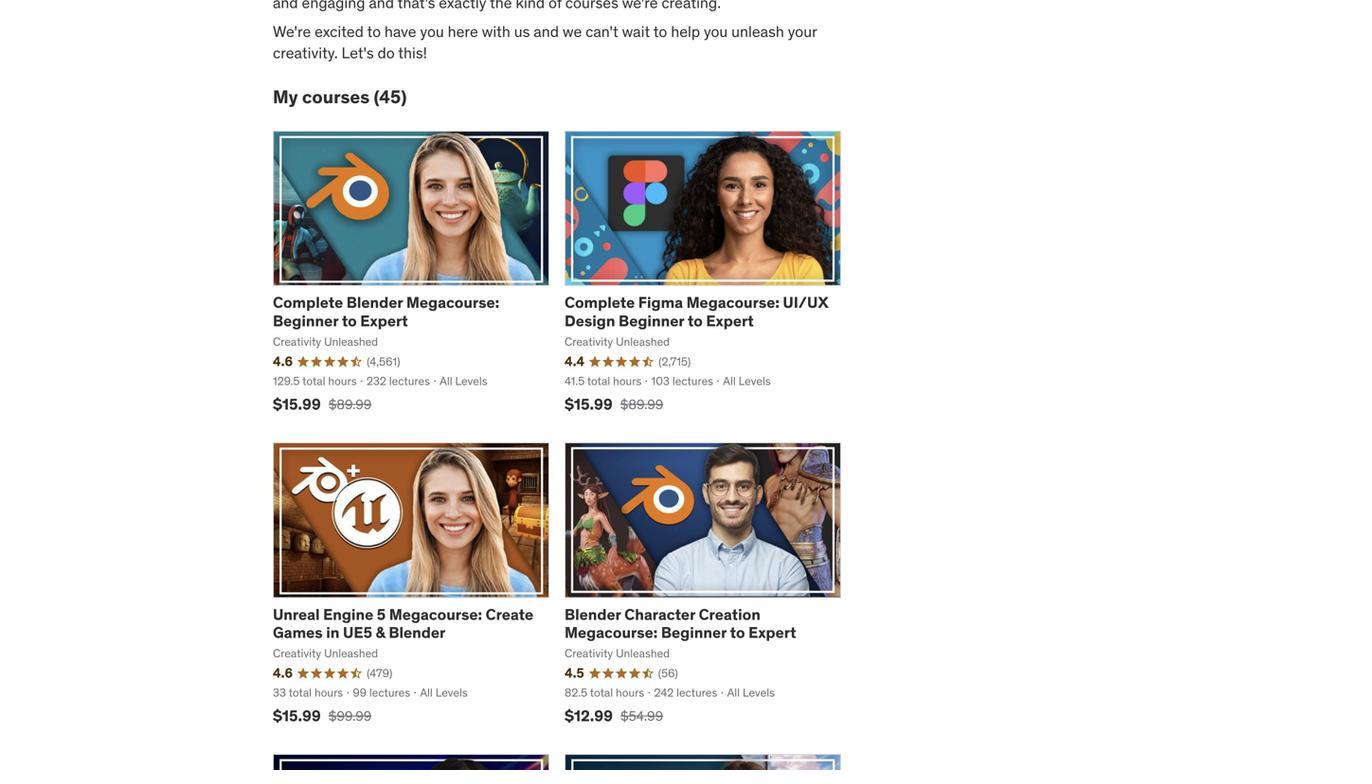 Task type: describe. For each thing, give the bounding box(es) containing it.
unreal
[[273, 605, 320, 624]]

blender inside blender character creation megacourse: beginner to expert creativity unleashed
[[565, 605, 621, 624]]

$54.99
[[621, 708, 663, 725]]

hours for unleashed
[[328, 374, 357, 389]]

$15.99 for unreal engine 5 megacourse: create games in ue5 & blender
[[273, 706, 321, 726]]

creativity inside blender character creation megacourse: beginner to expert creativity unleashed
[[565, 646, 613, 661]]

figma
[[638, 293, 683, 312]]

courses
[[302, 85, 370, 108]]

total for blender character creation megacourse: beginner to expert
[[590, 686, 613, 700]]

lectures for creativity
[[677, 686, 718, 700]]

2 you from the left
[[704, 22, 728, 41]]

ui/ux
[[783, 293, 829, 312]]

expert inside the complete blender megacourse: beginner to expert creativity unleashed
[[360, 311, 408, 331]]

all for to
[[727, 686, 740, 700]]

99 lectures
[[353, 686, 410, 700]]

us
[[514, 22, 530, 41]]

103
[[651, 374, 670, 389]]

lectures for ue5
[[369, 686, 410, 700]]

levels for unreal engine 5 megacourse: create games in ue5 & blender
[[436, 686, 468, 700]]

41.5
[[565, 374, 585, 389]]

your
[[788, 22, 817, 41]]

complete figma megacourse: ui/ux design beginner to expert link
[[565, 293, 829, 331]]

blender character creation megacourse: beginner to expert link
[[565, 605, 796, 642]]

82.5 total hours
[[565, 686, 645, 700]]

unleashed inside complete figma megacourse: ui/ux design beginner to expert creativity unleashed
[[616, 335, 670, 349]]

complete figma megacourse: ui/ux design beginner to expert creativity unleashed
[[565, 293, 829, 349]]

56 reviews element
[[658, 666, 678, 681]]

beginner inside complete figma megacourse: ui/ux design beginner to expert creativity unleashed
[[619, 311, 684, 331]]

33
[[273, 686, 286, 700]]

do
[[378, 43, 395, 62]]

$15.99 for complete blender megacourse: beginner to expert
[[273, 395, 321, 414]]

levels for complete figma megacourse: ui/ux design beginner to expert
[[739, 374, 771, 389]]

creativity inside the complete blender megacourse: beginner to expert creativity unleashed
[[273, 335, 321, 349]]

creativity inside "unreal engine 5 megacourse: create games in ue5 & blender creativity unleashed"
[[273, 646, 321, 661]]

blender inside "unreal engine 5 megacourse: create games in ue5 & blender creativity unleashed"
[[389, 623, 446, 642]]

$12.99 $54.99
[[565, 706, 663, 726]]

242
[[654, 686, 674, 700]]

232 lectures
[[367, 374, 430, 389]]

$15.99 $99.99
[[273, 706, 372, 726]]

479 reviews element
[[367, 666, 393, 681]]

complete for design
[[565, 293, 635, 312]]

to inside complete figma megacourse: ui/ux design beginner to expert creativity unleashed
[[688, 311, 703, 331]]

lectures for unleashed
[[389, 374, 430, 389]]

beginner inside blender character creation megacourse: beginner to expert creativity unleashed
[[661, 623, 727, 642]]

129.5
[[273, 374, 300, 389]]

levels for blender character creation megacourse: beginner to expert
[[743, 686, 775, 700]]

blender inside the complete blender megacourse: beginner to expert creativity unleashed
[[347, 293, 403, 312]]

and
[[534, 22, 559, 41]]

33 total hours
[[273, 686, 343, 700]]

(4,561)
[[367, 354, 400, 369]]

levels for complete blender megacourse: beginner to expert
[[455, 374, 488, 389]]

all levels for blender character creation megacourse: beginner to expert
[[727, 686, 775, 700]]

total for unreal engine 5 megacourse: create games in ue5 & blender
[[289, 686, 312, 700]]

to inside blender character creation megacourse: beginner to expert creativity unleashed
[[730, 623, 745, 642]]

we
[[563, 22, 582, 41]]

(479)
[[367, 666, 393, 681]]

all for expert
[[440, 374, 453, 389]]

creativity inside complete figma megacourse: ui/ux design beginner to expert creativity unleashed
[[565, 335, 613, 349]]

hours for ue5
[[315, 686, 343, 700]]

unreal engine 5 megacourse: create games in ue5 & blender creativity unleashed
[[273, 605, 534, 661]]

complete blender megacourse: beginner to expert creativity unleashed
[[273, 293, 500, 349]]

242 lectures
[[654, 686, 718, 700]]

$99.99
[[329, 708, 372, 725]]

expert inside blender character creation megacourse: beginner to expert creativity unleashed
[[749, 623, 796, 642]]

this!
[[398, 43, 427, 62]]

here
[[448, 22, 478, 41]]

5
[[377, 605, 386, 624]]

creation
[[699, 605, 761, 624]]

my courses (45)
[[273, 85, 407, 108]]

design
[[565, 311, 615, 331]]

in
[[326, 623, 340, 642]]

4.6 for complete blender megacourse: beginner to expert
[[273, 353, 293, 370]]

ue5
[[343, 623, 372, 642]]

(56)
[[658, 666, 678, 681]]

let's
[[342, 43, 374, 62]]

$15.99 $89.99 for design
[[565, 395, 664, 414]]

help
[[671, 22, 700, 41]]

wait
[[622, 22, 650, 41]]



Task type: vqa. For each thing, say whether or not it's contained in the screenshot.
"Complete Blender Megacourse: Beginner to Expert Creativity Unleashed"
yes



Task type: locate. For each thing, give the bounding box(es) containing it.
lectures down 2715 reviews element
[[673, 374, 714, 389]]

all levels for complete blender megacourse: beginner to expert
[[440, 374, 488, 389]]

total right 41.5
[[587, 374, 610, 389]]

creativity down games
[[273, 646, 321, 661]]

complete left the figma
[[565, 293, 635, 312]]

all right 242 lectures
[[727, 686, 740, 700]]

2 $15.99 $89.99 from the left
[[565, 395, 664, 414]]

beginner inside the complete blender megacourse: beginner to expert creativity unleashed
[[273, 311, 339, 331]]

levels right 232 lectures
[[455, 374, 488, 389]]

4.5
[[565, 665, 584, 682]]

complete for to
[[273, 293, 343, 312]]

1 complete from the left
[[273, 293, 343, 312]]

unleashed up (2,715)
[[616, 335, 670, 349]]

levels right 242 lectures
[[743, 686, 775, 700]]

all for beginner
[[723, 374, 736, 389]]

megacourse:
[[406, 293, 500, 312], [687, 293, 780, 312], [389, 605, 482, 624], [565, 623, 658, 642]]

all for games
[[420, 686, 433, 700]]

hours up $15.99 $99.99
[[315, 686, 343, 700]]

1 horizontal spatial complete
[[565, 293, 635, 312]]

megacourse: inside blender character creation megacourse: beginner to expert creativity unleashed
[[565, 623, 658, 642]]

beginner up (56)
[[661, 623, 727, 642]]

blender right &
[[389, 623, 446, 642]]

can't
[[586, 22, 618, 41]]

have
[[385, 22, 417, 41]]

hours up $54.99 at left bottom
[[616, 686, 645, 700]]

you
[[420, 22, 444, 41], [704, 22, 728, 41]]

my
[[273, 85, 298, 108]]

creativity
[[273, 335, 321, 349], [565, 335, 613, 349], [273, 646, 321, 661], [565, 646, 613, 661]]

$15.99 down 41.5
[[565, 395, 613, 414]]

lectures for expert
[[673, 374, 714, 389]]

to inside the complete blender megacourse: beginner to expert creativity unleashed
[[342, 311, 357, 331]]

hours for creativity
[[616, 686, 645, 700]]

all levels for unreal engine 5 megacourse: create games in ue5 & blender
[[420, 686, 468, 700]]

excited
[[315, 22, 364, 41]]

2 $89.99 from the left
[[620, 396, 664, 413]]

4.6 for unreal engine 5 megacourse: create games in ue5 & blender
[[273, 665, 293, 682]]

levels right 99 lectures
[[436, 686, 468, 700]]

total for complete figma megacourse: ui/ux design beginner to expert
[[587, 374, 610, 389]]

1 4.6 from the top
[[273, 353, 293, 370]]

creativity up 4.5
[[565, 646, 613, 661]]

unleashed
[[324, 335, 378, 349], [616, 335, 670, 349], [324, 646, 378, 661], [616, 646, 670, 661]]

levels right 103 lectures
[[739, 374, 771, 389]]

complete up 129.5 total hours
[[273, 293, 343, 312]]

with
[[482, 22, 511, 41]]

unleashed up (56)
[[616, 646, 670, 661]]

total right 33
[[289, 686, 312, 700]]

we're excited to have you here with us and we can't wait to help you unleash your creativity. let's do this!
[[273, 22, 817, 62]]

103 lectures
[[651, 374, 714, 389]]

all right 232 lectures
[[440, 374, 453, 389]]

$15.99 $89.99 down 41.5 total hours
[[565, 395, 664, 414]]

complete inside complete figma megacourse: ui/ux design beginner to expert creativity unleashed
[[565, 293, 635, 312]]

blender character creation megacourse: beginner to expert creativity unleashed
[[565, 605, 796, 661]]

$89.99 for to
[[620, 396, 664, 413]]

beginner up (2,715)
[[619, 311, 684, 331]]

all levels right 242 lectures
[[727, 686, 775, 700]]

0 horizontal spatial $15.99 $89.99
[[273, 395, 372, 414]]

beginner
[[273, 311, 339, 331], [619, 311, 684, 331], [661, 623, 727, 642]]

1 $89.99 from the left
[[329, 396, 372, 413]]

4.6
[[273, 353, 293, 370], [273, 665, 293, 682]]

unleashed up "(4,561)" at the left of the page
[[324, 335, 378, 349]]

&
[[376, 623, 386, 642]]

$15.99 down 129.5
[[273, 395, 321, 414]]

you up the this!
[[420, 22, 444, 41]]

1 you from the left
[[420, 22, 444, 41]]

(45)
[[374, 85, 407, 108]]

1 $15.99 $89.99 from the left
[[273, 395, 372, 414]]

complete inside the complete blender megacourse: beginner to expert creativity unleashed
[[273, 293, 343, 312]]

4.4
[[565, 353, 585, 370]]

0 vertical spatial 4.6
[[273, 353, 293, 370]]

games
[[273, 623, 323, 642]]

$15.99 $89.99
[[273, 395, 372, 414], [565, 395, 664, 414]]

$15.99 $89.99 down 129.5 total hours
[[273, 395, 372, 414]]

unreal engine 5 megacourse: create games in ue5 & blender link
[[273, 605, 534, 642]]

(2,715)
[[659, 354, 691, 369]]

complete blender megacourse: beginner to expert link
[[273, 293, 500, 331]]

total
[[302, 374, 325, 389], [587, 374, 610, 389], [289, 686, 312, 700], [590, 686, 613, 700]]

1 vertical spatial 4.6
[[273, 665, 293, 682]]

$89.99
[[329, 396, 372, 413], [620, 396, 664, 413]]

$15.99
[[273, 395, 321, 414], [565, 395, 613, 414], [273, 706, 321, 726]]

creativity up 129.5
[[273, 335, 321, 349]]

you right help
[[704, 22, 728, 41]]

we're
[[273, 22, 311, 41]]

unleashed inside "unreal engine 5 megacourse: create games in ue5 & blender creativity unleashed"
[[324, 646, 378, 661]]

hours left 232
[[328, 374, 357, 389]]

blender up 4.5
[[565, 605, 621, 624]]

unleashed inside the complete blender megacourse: beginner to expert creativity unleashed
[[324, 335, 378, 349]]

1 horizontal spatial you
[[704, 22, 728, 41]]

82.5
[[565, 686, 588, 700]]

character
[[625, 605, 695, 624]]

$89.99 for creativity
[[329, 396, 372, 413]]

4.6 up 129.5
[[273, 353, 293, 370]]

$12.99
[[565, 706, 613, 726]]

complete
[[273, 293, 343, 312], [565, 293, 635, 312]]

2 complete from the left
[[565, 293, 635, 312]]

2715 reviews element
[[659, 354, 691, 370]]

lectures down 479 reviews element
[[369, 686, 410, 700]]

lectures right 242
[[677, 686, 718, 700]]

expert inside complete figma megacourse: ui/ux design beginner to expert creativity unleashed
[[706, 311, 754, 331]]

engine
[[323, 605, 374, 624]]

0 horizontal spatial complete
[[273, 293, 343, 312]]

0 horizontal spatial you
[[420, 22, 444, 41]]

all right 103 lectures
[[723, 374, 736, 389]]

$89.99 down 103
[[620, 396, 664, 413]]

creativity.
[[273, 43, 338, 62]]

all levels right 232 lectures
[[440, 374, 488, 389]]

41.5 total hours
[[565, 374, 642, 389]]

blender up "(4,561)" at the left of the page
[[347, 293, 403, 312]]

4.6 up 33
[[273, 665, 293, 682]]

lectures down 4561 reviews element
[[389, 374, 430, 389]]

232
[[367, 374, 386, 389]]

hours
[[328, 374, 357, 389], [613, 374, 642, 389], [315, 686, 343, 700], [616, 686, 645, 700]]

expert
[[360, 311, 408, 331], [706, 311, 754, 331], [749, 623, 796, 642]]

unleashed down ue5
[[324, 646, 378, 661]]

lectures
[[389, 374, 430, 389], [673, 374, 714, 389], [369, 686, 410, 700], [677, 686, 718, 700]]

beginner up 129.5 total hours
[[273, 311, 339, 331]]

2 4.6 from the top
[[273, 665, 293, 682]]

$89.99 down 232
[[329, 396, 372, 413]]

levels
[[455, 374, 488, 389], [739, 374, 771, 389], [436, 686, 468, 700], [743, 686, 775, 700]]

hours for expert
[[613, 374, 642, 389]]

total right '82.5'
[[590, 686, 613, 700]]

hours left 103
[[613, 374, 642, 389]]

megacourse: inside complete figma megacourse: ui/ux design beginner to expert creativity unleashed
[[687, 293, 780, 312]]

$15.99 for complete figma megacourse: ui/ux design beginner to expert
[[565, 395, 613, 414]]

total for complete blender megacourse: beginner to expert
[[302, 374, 325, 389]]

99
[[353, 686, 367, 700]]

1 horizontal spatial $89.99
[[620, 396, 664, 413]]

creativity down design
[[565, 335, 613, 349]]

megacourse: inside the complete blender megacourse: beginner to expert creativity unleashed
[[406, 293, 500, 312]]

0 horizontal spatial $89.99
[[329, 396, 372, 413]]

129.5 total hours
[[273, 374, 357, 389]]

unleashed inside blender character creation megacourse: beginner to expert creativity unleashed
[[616, 646, 670, 661]]

blender
[[347, 293, 403, 312], [565, 605, 621, 624], [389, 623, 446, 642]]

4561 reviews element
[[367, 354, 400, 370]]

to
[[367, 22, 381, 41], [654, 22, 667, 41], [342, 311, 357, 331], [688, 311, 703, 331], [730, 623, 745, 642]]

unleash
[[732, 22, 784, 41]]

$15.99 down 33 total hours
[[273, 706, 321, 726]]

1 horizontal spatial $15.99 $89.99
[[565, 395, 664, 414]]

megacourse: inside "unreal engine 5 megacourse: create games in ue5 & blender creativity unleashed"
[[389, 605, 482, 624]]

all right 99 lectures
[[420, 686, 433, 700]]

all levels
[[440, 374, 488, 389], [723, 374, 771, 389], [420, 686, 468, 700], [727, 686, 775, 700]]

$15.99 $89.99 for to
[[273, 395, 372, 414]]

create
[[486, 605, 534, 624]]

all levels right 99 lectures
[[420, 686, 468, 700]]

all
[[440, 374, 453, 389], [723, 374, 736, 389], [420, 686, 433, 700], [727, 686, 740, 700]]

total right 129.5
[[302, 374, 325, 389]]

all levels for complete figma megacourse: ui/ux design beginner to expert
[[723, 374, 771, 389]]

all levels right 103 lectures
[[723, 374, 771, 389]]



